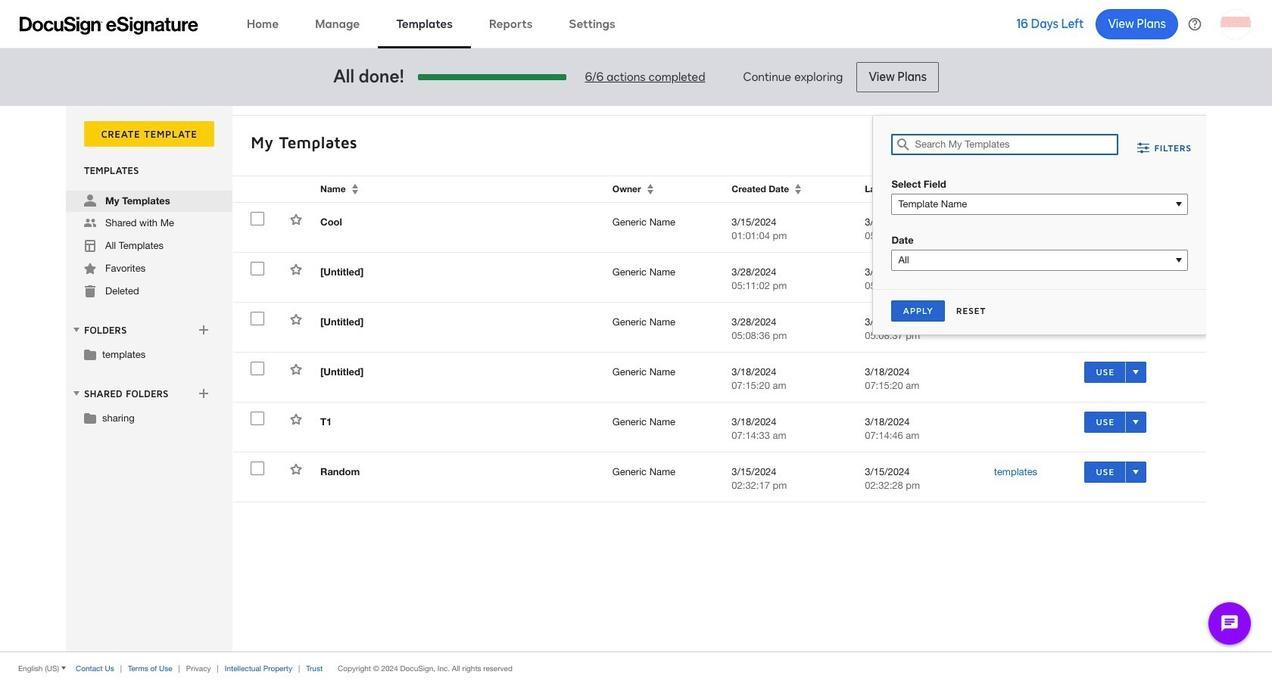 Task type: describe. For each thing, give the bounding box(es) containing it.
folder image
[[84, 348, 96, 361]]

trash image
[[84, 286, 96, 298]]

folder image
[[84, 412, 96, 424]]

view shared folders image
[[70, 388, 83, 400]]

templates image
[[84, 240, 96, 252]]

Search My Templates text field
[[915, 135, 1118, 155]]

2 add [untitled] to favorites image from the top
[[290, 364, 302, 376]]

1 add [untitled] to favorites image from the top
[[290, 264, 302, 276]]

add random to favorites image
[[290, 464, 302, 476]]

star filled image
[[84, 263, 96, 275]]



Task type: locate. For each thing, give the bounding box(es) containing it.
add [untitled] to favorites image down add [untitled] to favorites icon
[[290, 364, 302, 376]]

add [untitled] to favorites image
[[290, 264, 302, 276], [290, 364, 302, 376]]

view folders image
[[70, 324, 83, 336]]

add cool to favorites image
[[290, 214, 302, 226]]

secondary navigation region
[[66, 106, 1210, 652]]

more info region
[[0, 652, 1273, 685]]

add [untitled] to favorites image up add [untitled] to favorites icon
[[290, 264, 302, 276]]

1 vertical spatial add [untitled] to favorites image
[[290, 364, 302, 376]]

add t1 to favorites image
[[290, 414, 302, 426]]

add [untitled] to favorites image
[[290, 314, 302, 326]]

0 vertical spatial add [untitled] to favorites image
[[290, 264, 302, 276]]

shared image
[[84, 217, 96, 230]]

your uploaded profile image image
[[1221, 9, 1251, 39]]

user image
[[84, 195, 96, 207]]

docusign esignature image
[[20, 16, 198, 34]]



